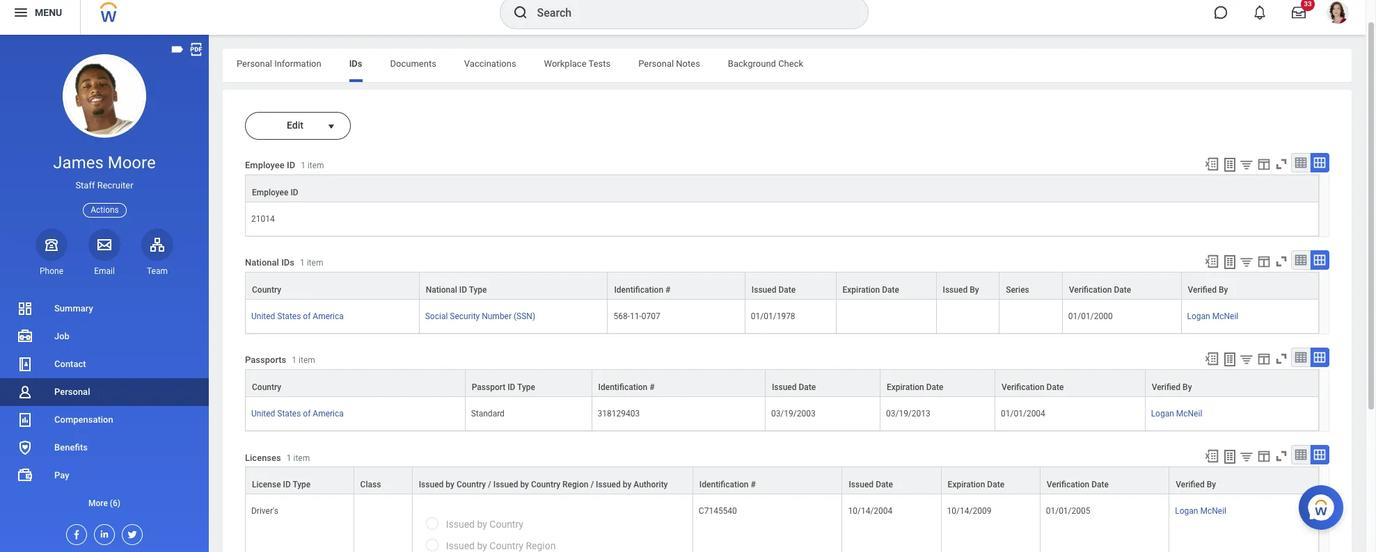 Task type: locate. For each thing, give the bounding box(es) containing it.
select to filter grid data image
[[1240, 255, 1255, 270], [1240, 450, 1255, 465]]

1
[[301, 161, 306, 171], [300, 259, 305, 268], [292, 356, 297, 366], [287, 454, 291, 464]]

2 vertical spatial verification date button
[[1041, 468, 1170, 495]]

export to excel image
[[1205, 157, 1220, 172], [1205, 449, 1220, 465]]

1 vertical spatial expiration date
[[887, 383, 944, 393]]

2 states from the top
[[277, 410, 301, 419]]

1 vertical spatial click to view/edit grid preferences image
[[1257, 254, 1272, 270]]

national id type button
[[420, 273, 608, 300]]

cell
[[837, 300, 937, 334], [937, 300, 1000, 334], [1000, 300, 1063, 334], [354, 495, 413, 553]]

identification # button up 318129403
[[592, 371, 765, 397]]

identification #
[[615, 286, 671, 295], [599, 383, 655, 393], [700, 481, 756, 491]]

2 vertical spatial mcneil
[[1201, 507, 1227, 517]]

0 vertical spatial verified by
[[1189, 286, 1229, 295]]

expiration for 1
[[887, 383, 925, 393]]

1 united from the top
[[251, 312, 275, 322]]

national down 21014
[[245, 258, 279, 268]]

1 vertical spatial expiration
[[887, 383, 925, 393]]

0 vertical spatial issued date
[[752, 286, 796, 295]]

verified by for bottom verified by popup button
[[1177, 481, 1217, 491]]

inbox large image
[[1293, 6, 1307, 20]]

employee up 21014
[[252, 188, 289, 198]]

class
[[360, 481, 381, 491]]

0 vertical spatial table image
[[1295, 254, 1309, 267]]

id down 'employee id 1 item'
[[291, 188, 299, 198]]

list containing summary
[[0, 295, 209, 518]]

1 vertical spatial issued date button
[[766, 371, 880, 397]]

issued right the class popup button
[[419, 481, 444, 491]]

1 country button from the top
[[246, 273, 419, 300]]

issued date up 10/14/2004
[[849, 481, 893, 491]]

(ssn)
[[514, 312, 536, 322]]

verification date button up 01/01/2000
[[1063, 273, 1182, 300]]

team link
[[141, 229, 173, 277]]

united up licenses
[[251, 410, 275, 419]]

verification
[[1070, 286, 1113, 295], [1002, 383, 1045, 393], [1047, 481, 1090, 491]]

verification date up 01/01/2000
[[1070, 286, 1132, 295]]

identification for ids
[[615, 286, 664, 295]]

0 vertical spatial verified
[[1189, 286, 1217, 295]]

0 vertical spatial identification #
[[615, 286, 671, 295]]

id up employee id
[[287, 160, 295, 171]]

united states of america link for 1
[[251, 407, 344, 419]]

united states of america link up licenses 1 item
[[251, 407, 344, 419]]

2 united from the top
[[251, 410, 275, 419]]

expiration date for 1
[[887, 383, 944, 393]]

id for employee id
[[291, 188, 299, 198]]

01/01/1978
[[751, 312, 796, 322]]

toolbar for employee id
[[1199, 153, 1330, 175]]

select to filter grid data image
[[1240, 157, 1255, 172], [1240, 353, 1255, 367]]

type up 'social security number (ssn)' link
[[469, 286, 487, 295]]

country button for ids
[[246, 273, 419, 300]]

of up passports 1 item
[[303, 312, 311, 322]]

/ up issued by country
[[488, 481, 492, 491]]

2 click to view/edit grid preferences image from the top
[[1257, 254, 1272, 270]]

staff
[[75, 180, 95, 191]]

1 vertical spatial verified
[[1152, 383, 1181, 393]]

identification # button up c7145540
[[694, 468, 842, 495]]

tests
[[589, 59, 611, 69]]

6 row from the top
[[245, 495, 1320, 553]]

export to excel image
[[1205, 254, 1220, 270], [1205, 352, 1220, 367]]

phone james moore element
[[36, 266, 68, 277]]

1 vertical spatial mcneil
[[1177, 410, 1203, 419]]

1 inside 'employee id 1 item'
[[301, 161, 306, 171]]

0 vertical spatial issued date button
[[746, 273, 836, 300]]

national up social
[[426, 286, 457, 295]]

2 vertical spatial logan mcneil link
[[1176, 504, 1227, 517]]

0 vertical spatial ids
[[349, 59, 363, 69]]

mcneil for bottom logan mcneil "link"
[[1201, 507, 1227, 517]]

table image for 1
[[1295, 351, 1309, 365]]

standard
[[471, 410, 505, 419]]

issued by country region
[[446, 541, 556, 553]]

id for license id type
[[283, 481, 291, 491]]

0 horizontal spatial /
[[488, 481, 492, 491]]

by
[[446, 481, 455, 491], [521, 481, 529, 491], [623, 481, 632, 491], [477, 520, 487, 531], [477, 541, 487, 553]]

2 vertical spatial verified by button
[[1170, 468, 1319, 495]]

0 vertical spatial verification
[[1070, 286, 1113, 295]]

0 horizontal spatial region
[[526, 541, 556, 553]]

driver's
[[251, 507, 279, 517]]

license id type
[[252, 481, 311, 491]]

job image
[[17, 329, 33, 345]]

actions
[[91, 205, 119, 215]]

verification date button
[[1063, 273, 1182, 300], [996, 371, 1145, 397], [1041, 468, 1170, 495]]

navigation pane region
[[0, 35, 209, 553]]

1 vertical spatial table image
[[1295, 449, 1309, 463]]

fullscreen image
[[1275, 157, 1290, 172], [1275, 254, 1290, 270], [1275, 449, 1290, 465]]

1 click to view/edit grid preferences image from the top
[[1257, 157, 1272, 172]]

0 vertical spatial expiration
[[843, 286, 881, 295]]

2 / from the left
[[591, 481, 594, 491]]

verified for bottom verified by popup button
[[1177, 481, 1205, 491]]

2 vertical spatial expand table image
[[1314, 449, 1327, 463]]

notes
[[676, 59, 701, 69]]

personal left information
[[237, 59, 272, 69]]

search image
[[512, 4, 529, 21]]

2 vertical spatial click to view/edit grid preferences image
[[1257, 352, 1272, 367]]

ids
[[349, 59, 363, 69], [281, 258, 295, 268]]

2 united states of america from the top
[[251, 410, 344, 419]]

0 vertical spatial select to filter grid data image
[[1240, 255, 1255, 270]]

1 vertical spatial expiration date button
[[881, 371, 995, 397]]

ids inside tab list
[[349, 59, 363, 69]]

compensation image
[[17, 412, 33, 429]]

export to worksheets image for licenses
[[1222, 449, 1239, 466]]

identification up 318129403
[[599, 383, 648, 393]]

job
[[54, 332, 70, 342]]

united states of america link up passports 1 item
[[251, 309, 344, 322]]

issued by country / issued by country region / issued by authority
[[419, 481, 668, 491]]

1 vertical spatial #
[[650, 383, 655, 393]]

0 vertical spatial #
[[666, 286, 671, 295]]

2 vertical spatial #
[[751, 481, 756, 491]]

logan for bottom logan mcneil "link"
[[1176, 507, 1199, 517]]

row
[[245, 272, 1320, 300], [245, 300, 1320, 334], [245, 370, 1320, 398], [245, 398, 1320, 432], [245, 468, 1320, 495], [245, 495, 1320, 553]]

country button for 1
[[246, 371, 465, 397]]

1 vertical spatial fullscreen image
[[1275, 254, 1290, 270]]

1 table image from the top
[[1295, 254, 1309, 267]]

0 vertical spatial united states of america
[[251, 312, 344, 322]]

issued up issued by country region
[[446, 520, 475, 531]]

tab list
[[223, 49, 1353, 82]]

0 vertical spatial states
[[277, 312, 301, 322]]

0 vertical spatial table image
[[1295, 156, 1309, 170]]

2 export to excel image from the top
[[1205, 352, 1220, 367]]

expiration date button
[[837, 273, 936, 300], [881, 371, 995, 397], [942, 468, 1040, 495]]

personal
[[237, 59, 272, 69], [639, 59, 674, 69], [54, 387, 90, 398]]

1 vertical spatial select to filter grid data image
[[1240, 450, 1255, 465]]

expiration for ids
[[843, 286, 881, 295]]

verification date button up '01/01/2005'
[[1041, 468, 1170, 495]]

united states of america link
[[251, 309, 344, 322], [251, 407, 344, 419]]

item
[[308, 161, 324, 171], [307, 259, 323, 268], [299, 356, 315, 366], [294, 454, 310, 464]]

id right passport
[[508, 383, 516, 393]]

passport
[[472, 383, 506, 393]]

identification # up 318129403
[[599, 383, 655, 393]]

benefits link
[[0, 435, 209, 462]]

0 vertical spatial identification # button
[[608, 273, 745, 300]]

0 vertical spatial region
[[563, 481, 589, 491]]

verified by button
[[1182, 273, 1319, 300], [1146, 371, 1319, 397], [1170, 468, 1319, 495]]

0 vertical spatial export to excel image
[[1205, 157, 1220, 172]]

2 vertical spatial logan mcneil
[[1176, 507, 1227, 517]]

#
[[666, 286, 671, 295], [650, 383, 655, 393], [751, 481, 756, 491]]

1 vertical spatial identification # button
[[592, 371, 765, 397]]

verification date up '01/01/2005'
[[1047, 481, 1109, 491]]

export to worksheets image for national ids
[[1222, 254, 1239, 271]]

0 vertical spatial logan
[[1188, 312, 1211, 322]]

mcneil for middle logan mcneil "link"
[[1177, 410, 1203, 419]]

export to worksheets image for employee id
[[1222, 157, 1239, 173]]

of up licenses 1 item
[[303, 410, 311, 419]]

issued date for 1
[[772, 383, 816, 393]]

issued date button up 10/14/2004
[[843, 468, 941, 495]]

america
[[313, 312, 344, 322], [313, 410, 344, 419]]

personal for personal information
[[237, 59, 272, 69]]

0 horizontal spatial personal
[[54, 387, 90, 398]]

1 vertical spatial united states of america link
[[251, 407, 344, 419]]

3 click to view/edit grid preferences image from the top
[[1257, 352, 1272, 367]]

driver's element
[[251, 504, 279, 517]]

2 vertical spatial verified by
[[1177, 481, 1217, 491]]

1 inside passports 1 item
[[292, 356, 297, 366]]

0 vertical spatial of
[[303, 312, 311, 322]]

type inside passport id type popup button
[[518, 383, 536, 393]]

0 horizontal spatial national
[[245, 258, 279, 268]]

passport id type
[[472, 383, 536, 393]]

edit button
[[245, 112, 323, 140]]

personal inside personal "link"
[[54, 387, 90, 398]]

select to filter grid data image for id
[[1240, 157, 1255, 172]]

2 horizontal spatial personal
[[639, 59, 674, 69]]

expand table image
[[1314, 351, 1327, 365]]

by for issued by country
[[477, 520, 487, 531]]

verification up 01/01/2004 in the right bottom of the page
[[1002, 383, 1045, 393]]

0 horizontal spatial #
[[650, 383, 655, 393]]

united states of america for ids
[[251, 312, 344, 322]]

2 table image from the top
[[1295, 351, 1309, 365]]

row containing license id type
[[245, 468, 1320, 495]]

issued date up 01/01/1978
[[752, 286, 796, 295]]

more (6) button
[[0, 496, 209, 513]]

verified by for topmost verified by popup button
[[1189, 286, 1229, 295]]

toolbar
[[1199, 153, 1330, 175], [1199, 251, 1330, 272], [1199, 348, 1330, 370], [1199, 446, 1330, 468]]

by for issued by country region
[[477, 541, 487, 553]]

issued date
[[752, 286, 796, 295], [772, 383, 816, 393], [849, 481, 893, 491]]

id
[[287, 160, 295, 171], [291, 188, 299, 198], [460, 286, 467, 295], [508, 383, 516, 393], [283, 481, 291, 491]]

date
[[779, 286, 796, 295], [883, 286, 900, 295], [1115, 286, 1132, 295], [799, 383, 816, 393], [927, 383, 944, 393], [1047, 383, 1064, 393], [876, 481, 893, 491], [988, 481, 1005, 491], [1092, 481, 1109, 491]]

united up passports
[[251, 312, 275, 322]]

identification # button up 0707
[[608, 273, 745, 300]]

logan mcneil link
[[1188, 309, 1239, 322], [1152, 407, 1203, 419], [1176, 504, 1227, 517]]

0 vertical spatial fullscreen image
[[1275, 157, 1290, 172]]

verification date button up 01/01/2004 in the right bottom of the page
[[996, 371, 1145, 397]]

0 vertical spatial united states of america link
[[251, 309, 344, 322]]

2 vertical spatial fullscreen image
[[1275, 449, 1290, 465]]

1 united states of america link from the top
[[251, 309, 344, 322]]

1 vertical spatial region
[[526, 541, 556, 553]]

logan mcneil for middle logan mcneil "link"
[[1152, 410, 1203, 419]]

identification for 1
[[599, 383, 648, 393]]

identification # button
[[608, 273, 745, 300], [592, 371, 765, 397], [694, 468, 842, 495]]

0 vertical spatial united
[[251, 312, 275, 322]]

type right passport
[[518, 383, 536, 393]]

by for issued by country / issued by country region / issued by authority
[[446, 481, 455, 491]]

0 vertical spatial expiration date button
[[837, 273, 936, 300]]

country
[[252, 286, 281, 295], [252, 383, 281, 393], [457, 481, 486, 491], [531, 481, 561, 491], [490, 520, 524, 531], [490, 541, 524, 553]]

employee for employee id 1 item
[[245, 160, 285, 171]]

1 vertical spatial identification #
[[599, 383, 655, 393]]

1 vertical spatial country button
[[246, 371, 465, 397]]

states up passports 1 item
[[277, 312, 301, 322]]

issued left "authority"
[[596, 481, 621, 491]]

1 horizontal spatial region
[[563, 481, 589, 491]]

states up licenses 1 item
[[277, 410, 301, 419]]

list
[[0, 295, 209, 518]]

security
[[450, 312, 480, 322]]

staff recruiter
[[75, 180, 133, 191]]

email button
[[88, 229, 120, 277]]

select to filter grid data image for ids
[[1240, 255, 1255, 270]]

id for employee id 1 item
[[287, 160, 295, 171]]

4 row from the top
[[245, 398, 1320, 432]]

/ left "authority"
[[591, 481, 594, 491]]

2 select to filter grid data image from the top
[[1240, 353, 1255, 367]]

table image
[[1295, 156, 1309, 170], [1295, 449, 1309, 463]]

employee
[[245, 160, 285, 171], [252, 188, 289, 198]]

1 horizontal spatial #
[[666, 286, 671, 295]]

issued date button up 01/01/1978
[[746, 273, 836, 300]]

1 vertical spatial logan mcneil
[[1152, 410, 1203, 419]]

1 vertical spatial national
[[426, 286, 457, 295]]

0 vertical spatial expiration date
[[843, 286, 900, 295]]

personal image
[[17, 384, 33, 401]]

team james moore element
[[141, 266, 173, 277]]

id for passport id type
[[508, 383, 516, 393]]

passports
[[245, 356, 286, 366]]

vaccinations
[[464, 59, 516, 69]]

1 horizontal spatial national
[[426, 286, 457, 295]]

1 vertical spatial type
[[518, 383, 536, 393]]

issued date button for ids
[[746, 273, 836, 300]]

table image
[[1295, 254, 1309, 267], [1295, 351, 1309, 365]]

expand table image for id
[[1314, 156, 1327, 170]]

identification up c7145540
[[700, 481, 749, 491]]

0 horizontal spatial expiration
[[843, 286, 881, 295]]

recruiter
[[97, 180, 133, 191]]

2 vertical spatial verified
[[1177, 481, 1205, 491]]

select to filter grid data image for 1
[[1240, 353, 1255, 367]]

2 row from the top
[[245, 300, 1320, 334]]

passport id type button
[[466, 371, 592, 397]]

identification up the 568-11-0707
[[615, 286, 664, 295]]

logan for top logan mcneil "link"
[[1188, 312, 1211, 322]]

1 vertical spatial america
[[313, 410, 344, 419]]

license id type button
[[246, 468, 354, 495]]

documents
[[390, 59, 437, 69]]

0 vertical spatial america
[[313, 312, 344, 322]]

employee inside popup button
[[252, 188, 289, 198]]

expand table image for 1
[[1314, 449, 1327, 463]]

type right license
[[293, 481, 311, 491]]

2 united states of america link from the top
[[251, 407, 344, 419]]

issued date button up 03/19/2003
[[766, 371, 880, 397]]

id right license
[[283, 481, 291, 491]]

id inside popup button
[[460, 286, 467, 295]]

personal down contact
[[54, 387, 90, 398]]

1 vertical spatial expand table image
[[1314, 254, 1327, 267]]

mail image
[[96, 237, 113, 253]]

2 vertical spatial type
[[293, 481, 311, 491]]

export to excel image for 1
[[1205, 449, 1220, 465]]

expiration date
[[843, 286, 900, 295], [887, 383, 944, 393], [948, 481, 1005, 491]]

0 vertical spatial country button
[[246, 273, 419, 300]]

type inside "national id type" popup button
[[469, 286, 487, 295]]

export to worksheets image
[[1222, 157, 1239, 173], [1222, 254, 1239, 271], [1222, 352, 1239, 369], [1222, 449, 1239, 466]]

1 horizontal spatial personal
[[237, 59, 272, 69]]

toolbar for licenses
[[1199, 446, 1330, 468]]

verification up 01/01/2000
[[1070, 286, 1113, 295]]

expand table image
[[1314, 156, 1327, 170], [1314, 254, 1327, 267], [1314, 449, 1327, 463]]

identification # up the 568-11-0707
[[615, 286, 671, 295]]

2 of from the top
[[303, 410, 311, 419]]

1 export to excel image from the top
[[1205, 254, 1220, 270]]

2 horizontal spatial type
[[518, 383, 536, 393]]

1 inside 'national ids 1 item'
[[300, 259, 305, 268]]

issued by button
[[937, 273, 1000, 300]]

2 horizontal spatial #
[[751, 481, 756, 491]]

click to view/edit grid preferences image for 1
[[1257, 352, 1272, 367]]

of for ids
[[303, 312, 311, 322]]

1 of from the top
[[303, 312, 311, 322]]

united states of america up licenses 1 item
[[251, 410, 344, 419]]

identification # button for 1
[[592, 371, 765, 397]]

0 vertical spatial expand table image
[[1314, 156, 1327, 170]]

expiration date button for 1
[[881, 371, 995, 397]]

2 vertical spatial logan
[[1176, 507, 1199, 517]]

verification up '01/01/2005'
[[1047, 481, 1090, 491]]

of for 1
[[303, 410, 311, 419]]

logan mcneil
[[1188, 312, 1239, 322], [1152, 410, 1203, 419], [1176, 507, 1227, 517]]

1 select to filter grid data image from the top
[[1240, 157, 1255, 172]]

verification date up 01/01/2004 in the right bottom of the page
[[1002, 383, 1064, 393]]

export to excel image for 1
[[1205, 352, 1220, 367]]

united for passports
[[251, 410, 275, 419]]

1 vertical spatial export to excel image
[[1205, 449, 1220, 465]]

employee id
[[252, 188, 299, 198]]

1 horizontal spatial /
[[591, 481, 594, 491]]

1 america from the top
[[313, 312, 344, 322]]

table image for id
[[1295, 156, 1309, 170]]

5 row from the top
[[245, 468, 1320, 495]]

1 vertical spatial united states of america
[[251, 410, 344, 419]]

2 country button from the top
[[246, 371, 465, 397]]

menu banner
[[0, 0, 1366, 35]]

table image for 1
[[1295, 449, 1309, 463]]

select to filter grid data image for 1
[[1240, 450, 1255, 465]]

1 vertical spatial issued date
[[772, 383, 816, 393]]

license
[[252, 481, 281, 491]]

personal information
[[237, 59, 322, 69]]

id up security
[[460, 286, 467, 295]]

1 horizontal spatial expiration
[[887, 383, 925, 393]]

table image for ids
[[1295, 254, 1309, 267]]

background
[[728, 59, 777, 69]]

click to view/edit grid preferences image
[[1257, 157, 1272, 172], [1257, 254, 1272, 270], [1257, 352, 1272, 367]]

0 vertical spatial export to excel image
[[1205, 254, 1220, 270]]

personal left notes
[[639, 59, 674, 69]]

united
[[251, 312, 275, 322], [251, 410, 275, 419]]

united states of america up passports 1 item
[[251, 312, 344, 322]]

1 united states of america from the top
[[251, 312, 344, 322]]

1 vertical spatial ids
[[281, 258, 295, 268]]

issued up issued by country
[[494, 481, 518, 491]]

2 vertical spatial issued date button
[[843, 468, 941, 495]]

1 states from the top
[[277, 312, 301, 322]]

1 vertical spatial employee
[[252, 188, 289, 198]]

logan
[[1188, 312, 1211, 322], [1152, 410, 1175, 419], [1176, 507, 1199, 517]]

1 horizontal spatial ids
[[349, 59, 363, 69]]

0 vertical spatial click to view/edit grid preferences image
[[1257, 157, 1272, 172]]

0 vertical spatial national
[[245, 258, 279, 268]]

issued left series
[[943, 286, 968, 295]]

issued date up 03/19/2003
[[772, 383, 816, 393]]

tab list containing personal information
[[223, 49, 1353, 82]]

2 vertical spatial verification date
[[1047, 481, 1109, 491]]

1 row from the top
[[245, 272, 1320, 300]]

by
[[970, 286, 980, 295], [1219, 286, 1229, 295], [1183, 383, 1193, 393], [1207, 481, 1217, 491]]

identification # up c7145540
[[700, 481, 756, 491]]

2 america from the top
[[313, 410, 344, 419]]

employee up employee id
[[245, 160, 285, 171]]

employee id 1 item
[[245, 160, 324, 171]]

0 vertical spatial select to filter grid data image
[[1240, 157, 1255, 172]]

states for 1
[[277, 410, 301, 419]]

national inside popup button
[[426, 286, 457, 295]]

verified by
[[1189, 286, 1229, 295], [1152, 383, 1193, 393], [1177, 481, 1217, 491]]

logan for middle logan mcneil "link"
[[1152, 410, 1175, 419]]

1 vertical spatial states
[[277, 410, 301, 419]]

america for ids
[[313, 312, 344, 322]]

mcneil
[[1213, 312, 1239, 322], [1177, 410, 1203, 419], [1201, 507, 1227, 517]]

1 vertical spatial logan
[[1152, 410, 1175, 419]]



Task type: describe. For each thing, give the bounding box(es) containing it.
class button
[[354, 468, 412, 495]]

social security number (ssn) link
[[425, 309, 536, 322]]

2 vertical spatial verification
[[1047, 481, 1090, 491]]

licenses
[[245, 453, 281, 464]]

phone button
[[36, 229, 68, 277]]

click to view/edit grid preferences image for ids
[[1257, 254, 1272, 270]]

benefits image
[[17, 440, 33, 457]]

information
[[274, 59, 322, 69]]

568-11-0707
[[614, 312, 661, 322]]

2 vertical spatial expiration
[[948, 481, 986, 491]]

01/01/2004
[[1002, 410, 1046, 419]]

email
[[94, 267, 115, 276]]

type for ids
[[469, 286, 487, 295]]

identification # for 1
[[599, 383, 655, 393]]

1 vertical spatial verification date
[[1002, 383, 1064, 393]]

2 vertical spatial identification # button
[[694, 468, 842, 495]]

social
[[425, 312, 448, 322]]

linkedin image
[[95, 526, 110, 540]]

profile logan mcneil image
[[1327, 1, 1350, 27]]

issued up 03/19/2003
[[772, 383, 797, 393]]

contact
[[54, 359, 86, 370]]

export to excel image for id
[[1205, 157, 1220, 172]]

authority
[[634, 481, 668, 491]]

03/19/2013
[[887, 410, 931, 419]]

edit
[[287, 120, 304, 131]]

(6)
[[110, 499, 121, 509]]

1 vertical spatial logan mcneil link
[[1152, 407, 1203, 419]]

2 vertical spatial expiration date button
[[942, 468, 1040, 495]]

fullscreen image for id
[[1275, 157, 1290, 172]]

01/01/2000
[[1069, 312, 1113, 322]]

national for ids
[[245, 258, 279, 268]]

united states of america for 1
[[251, 410, 344, 419]]

verified for topmost verified by popup button
[[1189, 286, 1217, 295]]

issued by
[[943, 286, 980, 295]]

0 vertical spatial verification date
[[1070, 286, 1132, 295]]

workplace
[[544, 59, 587, 69]]

moore
[[108, 153, 156, 173]]

by inside the issued by popup button
[[970, 286, 980, 295]]

type inside license id type popup button
[[293, 481, 311, 491]]

2 vertical spatial identification
[[700, 481, 749, 491]]

10/14/2004
[[849, 507, 893, 517]]

c7145540
[[699, 507, 737, 517]]

0 vertical spatial verified by button
[[1182, 273, 1319, 300]]

click to view/edit grid preferences image
[[1257, 449, 1272, 465]]

0 vertical spatial logan mcneil link
[[1188, 309, 1239, 322]]

mcneil for top logan mcneil "link"
[[1213, 312, 1239, 322]]

america for 1
[[313, 410, 344, 419]]

10/14/2009
[[948, 507, 992, 517]]

expiration date for ids
[[843, 286, 900, 295]]

issued by country / issued by country region / issued by authority button
[[413, 468, 693, 495]]

21014
[[251, 215, 275, 224]]

james moore
[[53, 153, 156, 173]]

33
[[1305, 0, 1313, 8]]

export to excel image for ids
[[1205, 254, 1220, 270]]

03/19/2003
[[772, 410, 816, 419]]

0707
[[642, 312, 661, 322]]

expand table image for ids
[[1314, 254, 1327, 267]]

contact link
[[0, 351, 209, 379]]

identification # for ids
[[615, 286, 671, 295]]

actions button
[[83, 203, 127, 218]]

Search Workday  search field
[[537, 0, 840, 28]]

notifications large image
[[1254, 6, 1268, 20]]

1 inside licenses 1 item
[[287, 454, 291, 464]]

national ids 1 item
[[245, 258, 323, 268]]

pay image
[[17, 468, 33, 485]]

3 row from the top
[[245, 370, 1320, 398]]

states for ids
[[277, 312, 301, 322]]

summary image
[[17, 301, 33, 318]]

passports 1 item
[[245, 356, 315, 366]]

contact image
[[17, 357, 33, 373]]

facebook image
[[67, 526, 82, 541]]

click to view/edit grid preferences image for id
[[1257, 157, 1272, 172]]

more (6)
[[88, 499, 121, 509]]

number
[[482, 312, 512, 322]]

toolbar for passports
[[1199, 348, 1330, 370]]

standard element
[[471, 407, 505, 419]]

item inside 'employee id 1 item'
[[308, 161, 324, 171]]

james
[[53, 153, 104, 173]]

more
[[88, 499, 108, 509]]

33 button
[[1284, 0, 1316, 28]]

318129403
[[598, 410, 640, 419]]

issued date button for 1
[[766, 371, 880, 397]]

verified for the middle verified by popup button
[[1152, 383, 1181, 393]]

team
[[147, 267, 168, 276]]

united for national
[[251, 312, 275, 322]]

personal link
[[0, 379, 209, 407]]

2 vertical spatial identification #
[[700, 481, 756, 491]]

background check
[[728, 59, 804, 69]]

pay link
[[0, 462, 209, 490]]

item inside 'national ids 1 item'
[[307, 259, 323, 268]]

summary link
[[0, 295, 209, 323]]

social security number (ssn)
[[425, 312, 536, 322]]

id for national id type
[[460, 286, 467, 295]]

justify image
[[13, 4, 29, 21]]

fullscreen image
[[1275, 352, 1290, 367]]

phone image
[[42, 237, 61, 253]]

caret down image
[[323, 121, 340, 132]]

2 vertical spatial expiration date
[[948, 481, 1005, 491]]

# for ids
[[666, 286, 671, 295]]

568-
[[614, 312, 630, 322]]

1 vertical spatial verification date button
[[996, 371, 1145, 397]]

0 horizontal spatial ids
[[281, 258, 295, 268]]

menu button
[[0, 0, 80, 35]]

employee id button
[[246, 176, 1319, 202]]

logan mcneil for bottom logan mcneil "link"
[[1176, 507, 1227, 517]]

job link
[[0, 323, 209, 351]]

tag image
[[170, 42, 185, 57]]

issued up 10/14/2004
[[849, 481, 874, 491]]

national id type
[[426, 286, 487, 295]]

series button
[[1000, 273, 1063, 300]]

personal notes
[[639, 59, 701, 69]]

type for 1
[[518, 383, 536, 393]]

11-
[[630, 312, 642, 322]]

# for 1
[[650, 383, 655, 393]]

check
[[779, 59, 804, 69]]

benefits
[[54, 443, 88, 453]]

compensation
[[54, 415, 113, 426]]

employee for employee id
[[252, 188, 289, 198]]

item inside passports 1 item
[[299, 356, 315, 366]]

view team image
[[149, 237, 166, 253]]

issued down issued by country
[[446, 541, 475, 553]]

issued up 01/01/1978
[[752, 286, 777, 295]]

fullscreen image for 1
[[1275, 449, 1290, 465]]

view printable version (pdf) image
[[189, 42, 204, 57]]

1 / from the left
[[488, 481, 492, 491]]

region inside popup button
[[563, 481, 589, 491]]

logan mcneil for top logan mcneil "link"
[[1188, 312, 1239, 322]]

compensation link
[[0, 407, 209, 435]]

fullscreen image for ids
[[1275, 254, 1290, 270]]

united states of america link for ids
[[251, 309, 344, 322]]

1 vertical spatial verified by button
[[1146, 371, 1319, 397]]

item inside licenses 1 item
[[294, 454, 310, 464]]

summary
[[54, 304, 93, 314]]

row containing issued by country
[[245, 495, 1320, 553]]

national for id
[[426, 286, 457, 295]]

employee id row
[[245, 175, 1320, 203]]

personal for personal notes
[[639, 59, 674, 69]]

1 vertical spatial verification
[[1002, 383, 1045, 393]]

issued date for ids
[[752, 286, 796, 295]]

phone
[[40, 267, 63, 276]]

email james moore element
[[88, 266, 120, 277]]

toolbar for national ids
[[1199, 251, 1330, 272]]

workplace tests
[[544, 59, 611, 69]]

licenses 1 item
[[245, 453, 310, 464]]

pay
[[54, 471, 69, 481]]

2 vertical spatial issued date
[[849, 481, 893, 491]]

issued by country
[[446, 520, 524, 531]]

series
[[1007, 286, 1030, 295]]

identification # button for ids
[[608, 273, 745, 300]]

verified by for the middle verified by popup button
[[1152, 383, 1193, 393]]

01/01/2005
[[1047, 507, 1091, 517]]

twitter image
[[123, 526, 138, 541]]

export to worksheets image for passports
[[1222, 352, 1239, 369]]

menu
[[35, 7, 62, 18]]

expiration date button for ids
[[837, 273, 936, 300]]

more (6) button
[[0, 490, 209, 518]]

0 vertical spatial verification date button
[[1063, 273, 1182, 300]]



Task type: vqa. For each thing, say whether or not it's contained in the screenshot.
National IDs's toolbar
yes



